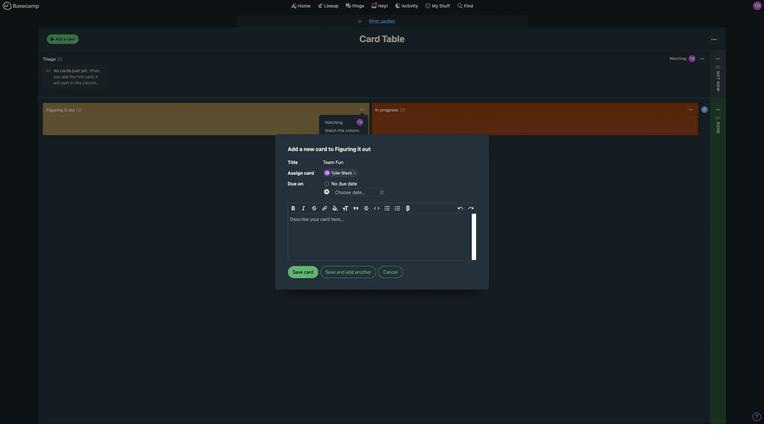 Task type: vqa. For each thing, say whether or not it's contained in the screenshot.
Keyboard shortcut: ⌘ + / icon
no



Task type: locate. For each thing, give the bounding box(es) containing it.
black
[[342, 171, 352, 176]]

card table
[[360, 33, 405, 44]]

another
[[355, 270, 371, 275]]

lineup link
[[318, 3, 339, 9]]

0 horizontal spatial out
[[68, 107, 75, 112]]

the
[[70, 74, 76, 79]]

1 horizontal spatial figuring
[[335, 146, 357, 153]]

add for add a new card to figuring it out
[[288, 146, 298, 153]]

0 horizontal spatial it
[[64, 107, 67, 112]]

add up triage (0)
[[56, 37, 63, 41]]

1 horizontal spatial it
[[96, 74, 98, 79]]

1 horizontal spatial a
[[300, 146, 303, 153]]

0 vertical spatial add
[[61, 74, 68, 79]]

to
[[329, 146, 334, 153]]

0 horizontal spatial add
[[56, 37, 63, 41]]

add right 'and' at the bottom
[[346, 270, 354, 275]]

0 vertical spatial o
[[717, 74, 721, 77]]

n down "t"
[[717, 81, 721, 84]]

a for card
[[64, 37, 66, 41]]

0 vertical spatial n
[[717, 81, 721, 84]]

add a card link
[[47, 35, 79, 44]]

this
[[75, 81, 82, 85]]

triage (0)
[[43, 56, 63, 62]]

2 o from the top
[[717, 84, 721, 88]]

option group
[[324, 137, 364, 151]]

0 horizontal spatial a
[[64, 37, 66, 41]]

color it white image
[[325, 139, 329, 143]]

(0) right "figuring it out" link
[[76, 107, 82, 112]]

add
[[56, 37, 63, 41], [288, 146, 298, 153], [325, 156, 333, 161]]

stuff
[[440, 3, 450, 8]]

0 horizontal spatial no
[[54, 68, 59, 73]]

0 vertical spatial it
[[96, 74, 98, 79]]

(0) right triage
[[57, 56, 63, 62]]

add a new card to figuring it out
[[288, 146, 371, 153]]

add it to the schedule? option group
[[325, 180, 477, 197]]

home
[[298, 3, 311, 8]]

1 horizontal spatial out
[[363, 146, 371, 153]]

figuring down color it red image
[[335, 146, 357, 153]]

color it purple image
[[354, 139, 358, 143]]

color it green image
[[331, 145, 335, 150]]

card
[[67, 37, 75, 41], [316, 146, 328, 153], [334, 156, 342, 161], [304, 171, 314, 176]]

2 vertical spatial o
[[717, 125, 721, 128]]

e
[[717, 131, 721, 134]]

(0)
[[57, 56, 63, 62], [716, 64, 721, 69], [76, 107, 82, 112], [400, 107, 406, 112], [716, 115, 721, 120]]

o up "w"
[[717, 74, 721, 77]]

o up e
[[717, 125, 721, 128]]

0 vertical spatial out
[[68, 107, 75, 112]]

save
[[326, 270, 336, 275]]

no due date
[[332, 181, 357, 187]]

1 vertical spatial tyler black image
[[689, 55, 697, 63]]

Choose date… field
[[332, 189, 388, 196]]

color it orange image
[[336, 139, 341, 143]]

1 horizontal spatial add
[[346, 270, 354, 275]]

None submit
[[680, 83, 721, 90], [324, 127, 364, 134], [680, 134, 721, 141], [324, 165, 364, 172], [324, 183, 364, 190], [324, 190, 364, 197], [288, 266, 319, 279], [680, 83, 721, 90], [324, 127, 364, 134], [680, 134, 721, 141], [324, 165, 364, 172], [324, 183, 364, 190], [324, 190, 364, 197], [288, 266, 319, 279]]

cancel link
[[379, 266, 403, 279]]

in
[[70, 81, 74, 85]]

and
[[337, 270, 345, 275]]

n down d
[[717, 128, 721, 131]]

2 vertical spatial it
[[358, 146, 361, 153]]

t
[[717, 77, 721, 80]]

no
[[54, 68, 59, 73], [332, 181, 338, 187]]

add
[[61, 74, 68, 79], [346, 270, 354, 275]]

w
[[717, 88, 721, 92]]

it
[[96, 74, 98, 79], [64, 107, 67, 112], [358, 146, 361, 153]]

lineup
[[325, 3, 339, 8]]

2 horizontal spatial add
[[325, 156, 333, 161]]

add inside button
[[346, 270, 354, 275]]

switch accounts image
[[2, 1, 39, 10]]

0 vertical spatial a
[[64, 37, 66, 41]]

no up you at left
[[54, 68, 59, 73]]

first jacket link
[[369, 19, 395, 24]]

1 horizontal spatial tyler black image
[[689, 55, 697, 63]]

1 horizontal spatial add
[[288, 146, 298, 153]]

1 horizontal spatial no
[[332, 181, 338, 187]]

n
[[717, 71, 721, 74]]

no inside add it to the schedule? option group
[[332, 181, 338, 187]]

a for new
[[300, 146, 303, 153]]

figuring down will
[[46, 107, 63, 112]]

add up start
[[61, 74, 68, 79]]

tyler black image
[[754, 1, 762, 10], [689, 55, 697, 63], [356, 118, 364, 126]]

color it brown image
[[336, 145, 341, 150]]

figuring it out link
[[46, 107, 75, 112]]

.
[[87, 68, 88, 73]]

jacket
[[380, 19, 395, 24]]

activity link
[[395, 3, 418, 9]]

1 vertical spatial no
[[332, 181, 338, 187]]

2 vertical spatial watching:
[[682, 127, 700, 132]]

it down color it purple image
[[358, 146, 361, 153]]

watching:
[[670, 56, 688, 61], [325, 120, 344, 125], [682, 127, 700, 132]]

title
[[288, 160, 298, 165]]

0 horizontal spatial tyler black image
[[356, 118, 364, 126]]

o
[[717, 74, 721, 77], [717, 84, 721, 88], [717, 125, 721, 128]]

1 n from the top
[[717, 81, 721, 84]]

1 vertical spatial n
[[717, 128, 721, 131]]

×
[[354, 171, 356, 176]]

(0) up d
[[716, 115, 721, 120]]

activity
[[402, 3, 418, 8]]

2 vertical spatial add
[[325, 156, 333, 161]]

a
[[64, 37, 66, 41], [300, 146, 303, 153]]

1 vertical spatial add
[[346, 270, 354, 275]]

(0) right the progress
[[400, 107, 406, 112]]

figuring
[[46, 107, 63, 112], [335, 146, 357, 153]]

n
[[717, 81, 721, 84], [717, 128, 721, 131]]

out
[[68, 107, 75, 112], [363, 146, 371, 153]]

1 vertical spatial out
[[363, 146, 371, 153]]

0 horizontal spatial add
[[61, 74, 68, 79]]

it down when
[[96, 74, 98, 79]]

2 horizontal spatial tyler black image
[[754, 1, 762, 10]]

it down start
[[64, 107, 67, 112]]

1 o from the top
[[717, 74, 721, 77]]

1 vertical spatial add
[[288, 146, 298, 153]]

add for add a card
[[56, 37, 63, 41]]

Describe your card here… text field
[[288, 214, 476, 260]]

o down "t"
[[717, 84, 721, 88]]

0 vertical spatial no
[[54, 68, 59, 73]]

out up add card link
[[363, 146, 371, 153]]

save and add another
[[326, 270, 371, 275]]

1 vertical spatial a
[[300, 146, 303, 153]]

out down in
[[68, 107, 75, 112]]

0 horizontal spatial figuring
[[46, 107, 63, 112]]

0 vertical spatial watching:
[[670, 56, 688, 61]]

cards
[[60, 68, 71, 73]]

0 vertical spatial add
[[56, 37, 63, 41]]

0 vertical spatial tyler black image
[[754, 1, 762, 10]]

just
[[72, 68, 80, 73]]

no left due
[[332, 181, 338, 187]]

my stuff
[[432, 3, 450, 8]]

my stuff button
[[425, 3, 450, 9]]

first
[[369, 19, 379, 24]]

d
[[717, 122, 721, 125]]

3 o from the top
[[717, 125, 721, 128]]

1 vertical spatial o
[[717, 84, 721, 88]]

add up "title"
[[288, 146, 298, 153]]

add down add a new card to figuring it out at the left top of page
[[325, 156, 333, 161]]



Task type: describe. For each thing, give the bounding box(es) containing it.
2 vertical spatial tyler black image
[[356, 118, 364, 126]]

2 n from the top
[[717, 128, 721, 131]]

tyler
[[331, 171, 341, 176]]

hey! button
[[371, 3, 388, 9]]

rename link
[[324, 175, 364, 183]]

find
[[464, 3, 473, 8]]

you
[[54, 74, 60, 79]]

1 vertical spatial figuring
[[335, 146, 357, 153]]

home link
[[291, 3, 311, 9]]

Type a card title… text field
[[323, 158, 477, 167]]

cancel
[[384, 270, 398, 275]]

assign card
[[288, 171, 314, 176]]

color it yellow image
[[331, 139, 335, 143]]

d o n e
[[717, 122, 721, 134]]

no for no cards just yet
[[54, 68, 59, 73]]

× link
[[352, 170, 358, 176]]

triage link
[[43, 56, 56, 62]]

o for n o t n o w
[[717, 74, 721, 77]]

hey!
[[378, 3, 388, 8]]

(0) up n
[[716, 64, 721, 69]]

0 vertical spatial figuring
[[46, 107, 63, 112]]

color it blue image
[[325, 145, 329, 150]]

yet
[[81, 68, 87, 73]]

assign
[[288, 171, 303, 176]]

table
[[382, 33, 405, 44]]

find button
[[457, 3, 473, 9]]

new
[[304, 146, 315, 153]]

save and add another button
[[321, 266, 376, 279]]

first jacket
[[369, 19, 395, 24]]

tyler black image inside main element
[[754, 1, 762, 10]]

color it pink image
[[348, 139, 353, 143]]

no cards just yet
[[54, 68, 87, 73]]

date
[[348, 181, 357, 187]]

o for d o n e
[[717, 125, 721, 128]]

due on
[[288, 181, 304, 187]]

progress
[[380, 107, 399, 112]]

due
[[288, 181, 297, 187]]

start
[[61, 81, 69, 85]]

will
[[54, 81, 60, 85]]

figuring it out (0)
[[46, 107, 82, 112]]

it inside . when you add the first card, it will start in this column.
[[96, 74, 98, 79]]

card
[[360, 33, 380, 44]]

my
[[432, 3, 439, 8]]

n o t n o w
[[717, 71, 721, 92]]

pings
[[353, 3, 365, 8]]

add a card
[[56, 37, 75, 41]]

in
[[375, 107, 379, 112]]

card,
[[85, 74, 95, 79]]

in progress link
[[375, 107, 399, 112]]

column.
[[83, 81, 98, 85]]

. when you add the first card, it will start in this column.
[[54, 68, 100, 85]]

main element
[[0, 0, 765, 11]]

1 vertical spatial it
[[64, 107, 67, 112]]

when
[[89, 68, 100, 73]]

no for no due date
[[332, 181, 338, 187]]

2 horizontal spatial it
[[358, 146, 361, 153]]

in progress (0)
[[375, 107, 406, 112]]

triage
[[43, 56, 56, 62]]

add card link
[[324, 155, 364, 162]]

rename
[[325, 177, 340, 182]]

add inside . when you add the first card, it will start in this column.
[[61, 74, 68, 79]]

add for add card
[[325, 156, 333, 161]]

tyler black ×
[[331, 171, 356, 176]]

add card
[[325, 156, 342, 161]]

1 vertical spatial watching:
[[325, 120, 344, 125]]

first
[[77, 74, 84, 79]]

due
[[339, 181, 347, 187]]

pings button
[[346, 3, 365, 9]]

on
[[298, 181, 304, 187]]

color it red image
[[342, 139, 347, 143]]



